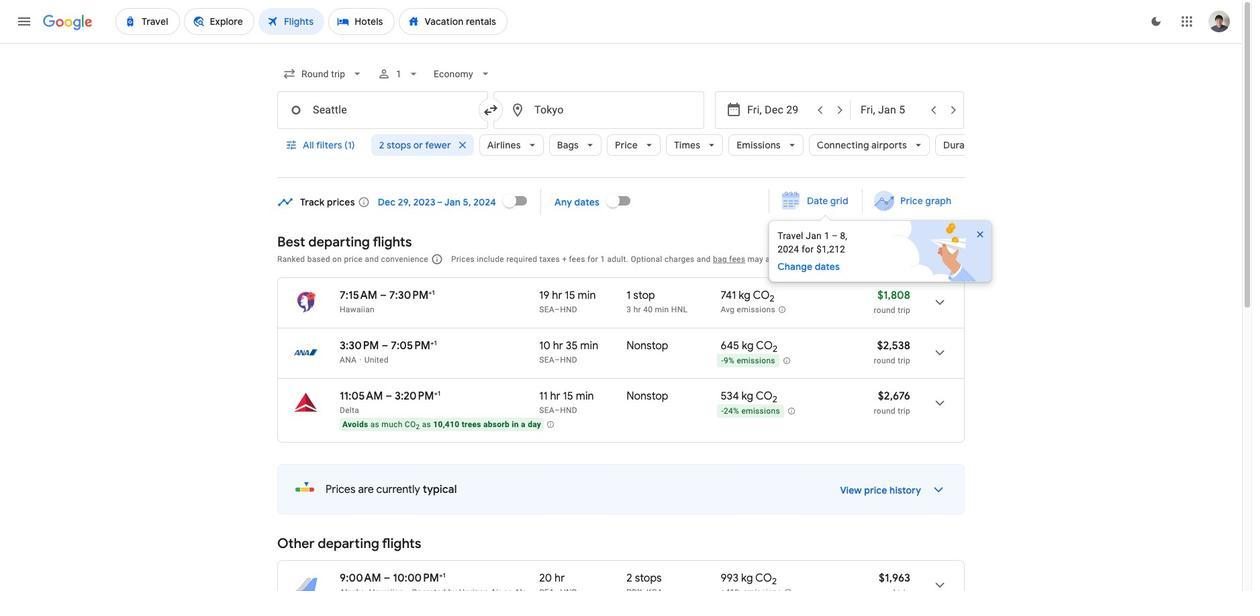 Task type: locate. For each thing, give the bounding box(es) containing it.
for $1,212 change dates
[[778, 244, 846, 273]]

track prices
[[300, 196, 355, 208]]

2 right (1)
[[379, 139, 385, 151]]

$2,538 round trip
[[874, 339, 911, 365]]

hr inside 19 hr 15 min sea – hnd
[[552, 289, 563, 302]]

1 horizontal spatial and
[[697, 255, 711, 264]]

sea inside 19 hr 15 min sea – hnd
[[540, 305, 555, 314]]

fewer
[[425, 139, 451, 151]]

all filters (1) button
[[277, 129, 366, 161]]

round for $2,676
[[874, 406, 896, 416]]

15 inside the '11 hr 15 min sea – hnd'
[[563, 390, 574, 403]]

and left the bag
[[697, 255, 711, 264]]

– up the avoids as much co2 as 10410 trees absorb in a day. learn more about this calculation. image
[[555, 406, 560, 415]]

15 right 19
[[565, 289, 576, 302]]

best
[[277, 234, 305, 251]]

– inside 10 hr 35 min sea – hnd
[[555, 355, 560, 365]]

– inside 11:05 am – 3:20 pm + 1
[[386, 390, 392, 403]]

3 hnd from the top
[[560, 406, 578, 415]]

2 hnd from the top
[[560, 355, 578, 365]]

- down 645
[[722, 356, 724, 366]]

2 stops
[[627, 572, 662, 585]]

all
[[303, 139, 314, 151]]

price right on
[[344, 255, 363, 264]]

2 sea from the top
[[540, 355, 555, 365]]

2676 US dollars text field
[[879, 390, 911, 403]]

sea down '10'
[[540, 355, 555, 365]]

None text field
[[494, 91, 705, 129]]

delta
[[340, 406, 359, 415]]

15 for 19
[[565, 289, 576, 302]]

1 - from the top
[[722, 356, 724, 366]]

hnd inside 10 hr 35 min sea – hnd
[[560, 355, 578, 365]]

price
[[344, 255, 363, 264], [865, 484, 888, 496]]

travel
[[778, 230, 806, 241]]

nonstop for 11 hr 15 min
[[627, 390, 669, 403]]

2 stops flight. element
[[627, 572, 662, 587]]

2 vertical spatial hnd
[[560, 406, 578, 415]]

co right much
[[405, 420, 416, 429]]

kg up avg emissions
[[739, 289, 751, 302]]

1 trip from the top
[[898, 306, 911, 315]]

1 vertical spatial -
[[722, 407, 724, 416]]

993
[[721, 572, 739, 585]]

-
[[722, 356, 724, 366], [722, 407, 724, 416]]

2 inside 534 kg co 2
[[773, 394, 778, 405]]

min right 35
[[581, 339, 599, 353]]

for
[[802, 244, 814, 255], [588, 255, 598, 264]]

co inside 993 kg co 2
[[756, 572, 773, 585]]

0 horizontal spatial stops
[[387, 139, 411, 151]]

co right 993
[[756, 572, 773, 585]]

0 vertical spatial -
[[722, 356, 724, 366]]

2538 US dollars text field
[[878, 339, 911, 353]]

price graph button
[[866, 189, 963, 213]]

currently
[[377, 483, 420, 496]]

(1)
[[345, 139, 355, 151]]

2 up avg emissions
[[770, 293, 775, 304]]

2024 inside the jan 1 – 8, 2024
[[778, 244, 800, 255]]

stop
[[634, 289, 655, 302]]

date grid
[[808, 195, 849, 207]]

hnd down total duration 11 hr 15 min. element
[[560, 406, 578, 415]]

co up -9% emissions
[[756, 339, 773, 353]]

0 vertical spatial dates
[[575, 196, 600, 208]]

0 vertical spatial 2024
[[474, 196, 496, 208]]

any dates
[[555, 196, 600, 208]]

hr inside the '11 hr 15 min sea – hnd'
[[550, 390, 561, 403]]

0 horizontal spatial as
[[371, 420, 380, 429]]

emissions down 645 kg co 2
[[737, 356, 776, 366]]

min right 40 at the bottom right of page
[[655, 305, 669, 314]]

kg inside 993 kg co 2
[[742, 572, 753, 585]]

stops up layover (1 of 2) is a 54 min layover at portland international airport in portland. layover (2 of 2) is a 2 hr 20 min layover at kona international airport in kailua-kona. element
[[635, 572, 662, 585]]

sea inside 10 hr 35 min sea – hnd
[[540, 355, 555, 365]]

1 horizontal spatial dates
[[815, 261, 841, 273]]

jan
[[806, 230, 822, 241]]

trip inside $2,538 round trip
[[898, 356, 911, 365]]

co inside 645 kg co 2
[[756, 339, 773, 353]]

main content containing best departing flights
[[277, 184, 1006, 591]]

0 vertical spatial departing
[[309, 234, 370, 251]]

trip down $2,538
[[898, 356, 911, 365]]

fees right taxes
[[569, 255, 586, 264]]

sea down the 11
[[540, 406, 555, 415]]

find the best price region
[[277, 184, 1006, 282]]

kg inside 534 kg co 2
[[742, 390, 754, 403]]

based
[[307, 255, 330, 264]]

trip down $2,676
[[898, 406, 911, 416]]

- down 534
[[722, 407, 724, 416]]

flights
[[373, 234, 412, 251], [382, 535, 422, 552]]

stops inside main content
[[635, 572, 662, 585]]

None text field
[[277, 91, 488, 129]]

1 vertical spatial price
[[901, 195, 923, 207]]

for down the jan
[[802, 244, 814, 255]]

prices right learn more about ranking "icon"
[[451, 255, 475, 264]]

0 vertical spatial price
[[344, 255, 363, 264]]

hr right 3
[[634, 305, 641, 314]]

hnd for 11
[[560, 406, 578, 415]]

1 nonstop flight. element from the top
[[627, 339, 669, 355]]

co for $1,808
[[753, 289, 770, 302]]

sea inside the '11 hr 15 min sea – hnd'
[[540, 406, 555, 415]]

price inside popup button
[[615, 139, 638, 151]]

emissions
[[737, 139, 781, 151]]

typical
[[423, 483, 457, 496]]

round down $2,676
[[874, 406, 896, 416]]

leaves seattle-tacoma international airport at 11:05 am on friday, december 29 and arrives at haneda airport at 3:20 pm on saturday, december 30. element
[[340, 389, 441, 403]]

3 sea from the top
[[540, 406, 555, 415]]

co inside 741 kg co 2
[[753, 289, 770, 302]]

nonstop flight. element
[[627, 339, 669, 355], [627, 390, 669, 405]]

trip inside $1,808 round trip
[[898, 306, 911, 315]]

2024
[[474, 196, 496, 208], [778, 244, 800, 255]]

2024 down travel
[[778, 244, 800, 255]]

15 inside 19 hr 15 min sea – hnd
[[565, 289, 576, 302]]

price left the graph
[[901, 195, 923, 207]]

1 vertical spatial prices
[[326, 483, 356, 496]]

kg up -9% emissions
[[742, 339, 754, 353]]

0 horizontal spatial price
[[615, 139, 638, 151]]

trip down $1,808
[[898, 306, 911, 315]]

bags
[[557, 139, 579, 151]]

emissions down 741 kg co 2
[[737, 305, 776, 315]]

sea down 19
[[540, 305, 555, 314]]

2 up -9% emissions
[[773, 343, 778, 355]]

+ inside the 7:15 am – 7:30 pm + 1
[[429, 288, 432, 297]]

prices left are
[[326, 483, 356, 496]]

741 kg co 2
[[721, 289, 775, 304]]

0 vertical spatial price
[[615, 139, 638, 151]]

hr right the 11
[[550, 390, 561, 403]]

1 vertical spatial price
[[865, 484, 888, 496]]

20
[[540, 572, 552, 585]]

0 vertical spatial round
[[874, 306, 896, 315]]

sort
[[909, 253, 928, 265]]

1 sea from the top
[[540, 305, 555, 314]]

1 vertical spatial emissions
[[737, 356, 776, 366]]

avoids
[[343, 420, 368, 429]]

hr right '10'
[[553, 339, 564, 353]]

dates right any at the left of page
[[575, 196, 600, 208]]

kg inside 741 kg co 2
[[739, 289, 751, 302]]

10,410
[[433, 420, 460, 429]]

departing for best
[[309, 234, 370, 251]]

0 horizontal spatial fees
[[569, 255, 586, 264]]

min
[[578, 289, 596, 302], [655, 305, 669, 314], [581, 339, 599, 353], [576, 390, 594, 403]]

price right view
[[865, 484, 888, 496]]

emissions for 645
[[737, 356, 776, 366]]

hr right 19
[[552, 289, 563, 302]]

– inside 3:30 pm – 7:05 pm + 1
[[382, 339, 389, 353]]

0 vertical spatial nonstop
[[627, 339, 669, 353]]

1 vertical spatial nonstop flight. element
[[627, 390, 669, 405]]

3:30 pm
[[340, 339, 379, 353]]

741
[[721, 289, 737, 302]]

2 nonstop flight. element from the top
[[627, 390, 669, 405]]

3 round from the top
[[874, 406, 896, 416]]

0 vertical spatial nonstop flight. element
[[627, 339, 669, 355]]

– left 3:20 pm
[[386, 390, 392, 403]]

1 horizontal spatial for
[[802, 244, 814, 255]]

+ for 11
[[434, 389, 438, 398]]

departing up departure time: 9:00 am. text field
[[318, 535, 379, 552]]

2 stops or fewer
[[379, 139, 451, 151]]

1 inside popup button
[[397, 69, 402, 79]]

connecting airports
[[817, 139, 908, 151]]

learn more about tracked prices image
[[358, 196, 370, 208]]

Arrival time: 7:05 PM on  Saturday, December 30. text field
[[391, 339, 437, 353]]

2 right much
[[416, 423, 420, 431]]

hr inside 10 hr 35 min sea – hnd
[[553, 339, 564, 353]]

duration
[[944, 139, 983, 151]]

1 nonstop from the top
[[627, 339, 669, 353]]

2 nonstop from the top
[[627, 390, 669, 403]]

stops inside popup button
[[387, 139, 411, 151]]

None search field
[[277, 58, 1006, 178]]

min inside 19 hr 15 min sea – hnd
[[578, 289, 596, 302]]

– down the total duration 19 hr 15 min. element
[[555, 305, 560, 314]]

0 horizontal spatial and
[[365, 255, 379, 264]]

– right 7:15 am at the left of the page
[[380, 289, 387, 302]]

hnd inside 19 hr 15 min sea – hnd
[[560, 305, 578, 314]]

fees right the bag
[[730, 255, 746, 264]]

2 vertical spatial round
[[874, 406, 896, 416]]

$1,808 round trip
[[874, 289, 911, 315]]

0 vertical spatial 15
[[565, 289, 576, 302]]

hnd for 19
[[560, 305, 578, 314]]

view price history
[[841, 484, 922, 496]]

19
[[540, 289, 550, 302]]

flight details. leaves seattle-tacoma international airport at 7:15 am on friday, december 29 and arrives at haneda airport at 7:30 pm on saturday, december 30. image
[[924, 286, 957, 318]]

kg right 993
[[742, 572, 753, 585]]

1 vertical spatial round
[[874, 356, 896, 365]]

round down $2,538 text field
[[874, 356, 896, 365]]

Return text field
[[861, 92, 923, 128]]

11:05 am
[[340, 390, 383, 403]]

emissions down 534 kg co 2 at the right of page
[[742, 407, 781, 416]]

airlines
[[488, 139, 521, 151]]

2 vertical spatial emissions
[[742, 407, 781, 416]]

flights up convenience
[[373, 234, 412, 251]]

1 horizontal spatial prices
[[451, 255, 475, 264]]

round down $1,808 text box
[[874, 306, 896, 315]]

– down total duration 10 hr 35 min. element
[[555, 355, 560, 365]]

price inside button
[[901, 195, 923, 207]]

min for 19 hr 15 min
[[578, 289, 596, 302]]

fees
[[569, 255, 586, 264], [730, 255, 746, 264]]

hnd down 35
[[560, 355, 578, 365]]

2024 right 5,
[[474, 196, 496, 208]]

and down best departing flights
[[365, 255, 379, 264]]

round inside $2,676 round trip
[[874, 406, 896, 416]]

0 vertical spatial stops
[[387, 139, 411, 151]]

price button
[[607, 129, 661, 161]]

ranked
[[277, 255, 305, 264]]

Departure time: 9:00 AM. text field
[[340, 572, 381, 585]]

1 round from the top
[[874, 306, 896, 315]]

2 fees from the left
[[730, 255, 746, 264]]

534 kg co 2
[[721, 390, 778, 405]]

sea for 10
[[540, 355, 555, 365]]

round for $1,808
[[874, 306, 896, 315]]

 image
[[407, 588, 409, 591]]

1 horizontal spatial price
[[901, 195, 923, 207]]

airlines button
[[479, 129, 544, 161]]

1 horizontal spatial 2024
[[778, 244, 800, 255]]

min right the 11
[[576, 390, 594, 403]]

as left much
[[371, 420, 380, 429]]

kg inside 645 kg co 2
[[742, 339, 754, 353]]

2 - from the top
[[722, 407, 724, 416]]

trip inside $2,676 round trip
[[898, 406, 911, 416]]

2 as from the left
[[422, 420, 431, 429]]

None field
[[277, 62, 370, 86], [429, 62, 498, 86], [277, 62, 370, 86], [429, 62, 498, 86]]

hr
[[552, 289, 563, 302], [634, 305, 641, 314], [553, 339, 564, 353], [550, 390, 561, 403], [555, 572, 565, 585]]

trip for $2,676
[[898, 406, 911, 416]]

– up united
[[382, 339, 389, 353]]

1 horizontal spatial fees
[[730, 255, 746, 264]]

0 vertical spatial hnd
[[560, 305, 578, 314]]

1 vertical spatial departing
[[318, 535, 379, 552]]

view
[[841, 484, 862, 496]]

1 hnd from the top
[[560, 305, 578, 314]]

1 vertical spatial 2024
[[778, 244, 800, 255]]

+ inside 3:30 pm – 7:05 pm + 1
[[431, 339, 434, 347]]

leaves seattle-tacoma international airport at 7:15 am on friday, december 29 and arrives at haneda airport at 7:30 pm on saturday, december 30. element
[[340, 288, 435, 302]]

0 horizontal spatial prices
[[326, 483, 356, 496]]

dates down $1,212
[[815, 261, 841, 273]]

passenger
[[790, 255, 830, 264]]

price right bags popup button on the top left of page
[[615, 139, 638, 151]]

– inside 19 hr 15 min sea – hnd
[[555, 305, 560, 314]]

1 vertical spatial hnd
[[560, 355, 578, 365]]

1 vertical spatial flights
[[382, 535, 422, 552]]

1
[[397, 69, 402, 79], [601, 255, 605, 264], [432, 288, 435, 297], [627, 289, 631, 302], [434, 339, 437, 347], [438, 389, 441, 398], [443, 571, 446, 580]]

2 round from the top
[[874, 356, 896, 365]]

0 vertical spatial prices
[[451, 255, 475, 264]]

change appearance image
[[1141, 5, 1173, 38]]

1808 US dollars text field
[[878, 289, 911, 302]]

1 vertical spatial dates
[[815, 261, 841, 273]]

1 vertical spatial trip
[[898, 356, 911, 365]]

hnd down the total duration 19 hr 15 min. element
[[560, 305, 578, 314]]

emissions button
[[729, 129, 804, 161]]

1 horizontal spatial stops
[[635, 572, 662, 585]]

hnl
[[672, 305, 688, 314]]

round inside $1,808 round trip
[[874, 306, 896, 315]]

hr for 10 hr 35 min
[[553, 339, 564, 353]]

dates
[[575, 196, 600, 208], [815, 261, 841, 273]]

– right departure time: 9:00 am. text field
[[384, 572, 391, 585]]

kg up -24% emissions
[[742, 390, 754, 403]]

Departure time: 7:15 AM. text field
[[340, 289, 378, 302]]

trip for $1,808
[[898, 306, 911, 315]]

2 right 993
[[773, 576, 777, 587]]

stops for 2 stops
[[635, 572, 662, 585]]

1 and from the left
[[365, 255, 379, 264]]

absorb
[[484, 420, 510, 429]]

0 vertical spatial trip
[[898, 306, 911, 315]]

2 vertical spatial sea
[[540, 406, 555, 415]]

1 vertical spatial nonstop
[[627, 390, 669, 403]]

2 trip from the top
[[898, 356, 911, 365]]

hnd inside the '11 hr 15 min sea – hnd'
[[560, 406, 578, 415]]

15 for 11
[[563, 390, 574, 403]]

1 horizontal spatial as
[[422, 420, 431, 429]]

hr right 20
[[555, 572, 565, 585]]

may
[[748, 255, 764, 264]]

departing up on
[[309, 234, 370, 251]]

main content
[[277, 184, 1006, 591]]

co inside 534 kg co 2
[[756, 390, 773, 403]]

departing
[[309, 234, 370, 251], [318, 535, 379, 552]]

0 horizontal spatial price
[[344, 255, 363, 264]]

as left 10,410
[[422, 420, 431, 429]]

1 vertical spatial stops
[[635, 572, 662, 585]]

hnd for 10
[[560, 355, 578, 365]]

min inside the '11 hr 15 min sea – hnd'
[[576, 390, 594, 403]]

stops
[[387, 139, 411, 151], [635, 572, 662, 585]]

for left adult.
[[588, 255, 598, 264]]

price
[[615, 139, 638, 151], [901, 195, 923, 207]]

$2,676 round trip
[[874, 390, 911, 416]]

co up -24% emissions
[[756, 390, 773, 403]]

15 right the 11
[[563, 390, 574, 403]]

3 trip from the top
[[898, 406, 911, 416]]

grid
[[831, 195, 849, 207]]

best departing flights
[[277, 234, 412, 251]]

1 inside 11:05 am – 3:20 pm + 1
[[438, 389, 441, 398]]

-24% emissions
[[722, 407, 781, 416]]

-9% emissions
[[722, 356, 776, 366]]

0 vertical spatial sea
[[540, 305, 555, 314]]

for inside the for $1,212 change dates
[[802, 244, 814, 255]]

0 vertical spatial flights
[[373, 234, 412, 251]]

min inside 10 hr 35 min sea – hnd
[[581, 339, 599, 353]]

2 up -24% emissions
[[773, 394, 778, 405]]

1 vertical spatial sea
[[540, 355, 555, 365]]

2 inside 645 kg co 2
[[773, 343, 778, 355]]

layover (1 of 1) is a 3 hr 40 min layover at daniel k. inouye international airport in honolulu. element
[[627, 304, 714, 315]]

1 vertical spatial 15
[[563, 390, 574, 403]]

+ inside 11:05 am – 3:20 pm + 1
[[434, 389, 438, 398]]

9%
[[724, 356, 735, 366]]

0 horizontal spatial dates
[[575, 196, 600, 208]]

3:20 pm
[[395, 390, 434, 403]]

trip
[[898, 306, 911, 315], [898, 356, 911, 365], [898, 406, 911, 416]]

flights up the leaves seattle-tacoma international airport at 9:00 am on friday, december 29 and arrives at haneda airport at 10:00 pm on saturday, december 30. element
[[382, 535, 422, 552]]

stops left or
[[387, 139, 411, 151]]

1 stop 3 hr 40 min hnl
[[627, 289, 688, 314]]

min right 19
[[578, 289, 596, 302]]

assistance
[[832, 255, 873, 264]]

sea for 11
[[540, 406, 555, 415]]

round inside $2,538 round trip
[[874, 356, 896, 365]]

2 vertical spatial trip
[[898, 406, 911, 416]]

view price history image
[[923, 474, 955, 506]]

main menu image
[[16, 13, 32, 30]]

flight details. leaves seattle-tacoma international airport at 3:30 pm on friday, december 29 and arrives at haneda airport at 7:05 pm on saturday, december 30. image
[[924, 337, 957, 369]]

co up avg emissions
[[753, 289, 770, 302]]



Task type: describe. For each thing, give the bounding box(es) containing it.
+ inside 9:00 am – 10:00 pm + 1
[[439, 571, 443, 580]]

29,
[[398, 196, 411, 208]]

prices for prices include required taxes + fees for 1 adult. optional charges and bag fees may apply. passenger assistance
[[451, 255, 475, 264]]

prices
[[327, 196, 355, 208]]

bags button
[[549, 129, 602, 161]]

passenger assistance button
[[790, 255, 873, 264]]

leaves seattle-tacoma international airport at 9:00 am on friday, december 29 and arrives at haneda airport at 10:00 pm on saturday, december 30. element
[[340, 571, 446, 585]]

hr for 19 hr 15 min
[[552, 289, 563, 302]]

kg for 534
[[742, 390, 754, 403]]

avg
[[721, 305, 735, 315]]

1 stop flight. element
[[627, 289, 655, 304]]

or
[[414, 139, 423, 151]]

total duration 20 hr. element
[[540, 572, 627, 587]]

date
[[808, 195, 829, 207]]

$2,676
[[879, 390, 911, 403]]

Arrival time: 7:30 PM on  Saturday, December 30. text field
[[389, 288, 435, 302]]

20 hr
[[540, 572, 565, 585]]

0 horizontal spatial 2024
[[474, 196, 496, 208]]

7:05 pm
[[391, 339, 431, 353]]

2023 – jan
[[414, 196, 461, 208]]

taxes
[[540, 255, 560, 264]]

1 as from the left
[[371, 420, 380, 429]]

- for 534
[[722, 407, 724, 416]]

layover (1 of 2) is a 54 min layover at portland international airport in portland. layover (2 of 2) is a 2 hr 20 min layover at kona international airport in kailua-kona. element
[[627, 587, 714, 591]]

$1,808
[[878, 289, 911, 302]]

total duration 11 hr 15 min. element
[[540, 390, 627, 405]]

hr inside 1 stop 3 hr 40 min hnl
[[634, 305, 641, 314]]

nonstop for 10 hr 35 min
[[627, 339, 669, 353]]

1 inside 1 stop 3 hr 40 min hnl
[[627, 289, 631, 302]]

avoids as much co 2 as 10,410 trees absorb in a day
[[343, 420, 542, 431]]

645
[[721, 339, 740, 353]]

0 horizontal spatial for
[[588, 255, 598, 264]]

learn more about ranking image
[[431, 253, 443, 265]]

graph
[[926, 195, 952, 207]]

dec 29, 2023 – jan 5, 2024
[[378, 196, 496, 208]]

emissions for 534
[[742, 407, 781, 416]]

5,
[[463, 196, 471, 208]]

times
[[674, 139, 701, 151]]

flights for other departing flights
[[382, 535, 422, 552]]

dec
[[378, 196, 396, 208]]

nonstop flight. element for 10 hr 35 min
[[627, 339, 669, 355]]

dates inside the for $1,212 change dates
[[815, 261, 841, 273]]

2 inside 741 kg co 2
[[770, 293, 775, 304]]

1 – 8,
[[825, 230, 848, 241]]

co inside avoids as much co 2 as 10,410 trees absorb in a day
[[405, 420, 416, 429]]

Departure time: 11:05 AM. text field
[[340, 390, 383, 403]]

min inside 1 stop 3 hr 40 min hnl
[[655, 305, 669, 314]]

united
[[365, 355, 389, 365]]

kg for 741
[[739, 289, 751, 302]]

airports
[[872, 139, 908, 151]]

flight details. leaves seattle-tacoma international airport at 9:00 am on friday, december 29 and arrives at haneda airport at 10:00 pm on saturday, december 30. image
[[924, 569, 957, 591]]

total duration 19 hr 15 min. element
[[540, 289, 627, 304]]

avoids as much co2 as 10410 trees absorb in a day. learn more about this calculation. image
[[547, 421, 555, 429]]

Departure text field
[[748, 92, 809, 128]]

min for 10 hr 35 min
[[581, 339, 599, 353]]

– inside 9:00 am – 10:00 pm + 1
[[384, 572, 391, 585]]

2 inside 993 kg co 2
[[773, 576, 777, 587]]

0 vertical spatial emissions
[[737, 305, 776, 315]]

Arrival time: 10:00 PM on  Saturday, December 30. text field
[[393, 571, 446, 585]]

9:00 am
[[340, 572, 381, 585]]

7:30 pm
[[389, 289, 429, 302]]

1 inside the 7:15 am – 7:30 pm + 1
[[432, 288, 435, 297]]

duration button
[[936, 129, 1006, 161]]

bag fees button
[[713, 255, 746, 264]]

change
[[778, 261, 813, 273]]

prices are currently typical
[[326, 483, 457, 496]]

10:00 pm
[[393, 572, 439, 585]]

date grid button
[[773, 189, 860, 213]]

hawaiian
[[340, 305, 375, 314]]

sea for 19
[[540, 305, 555, 314]]

prices for prices are currently typical
[[326, 483, 356, 496]]

flight details. leaves seattle-tacoma international airport at 11:05 am on friday, december 29 and arrives at haneda airport at 3:20 pm on saturday, december 30. image
[[924, 387, 957, 419]]

sort by: button
[[904, 247, 965, 271]]

co for $2,676
[[756, 390, 773, 403]]

none search field containing all filters (1)
[[277, 58, 1006, 178]]

1 button
[[372, 58, 426, 90]]

are
[[358, 483, 374, 496]]

trip for $2,538
[[898, 356, 911, 365]]

1 inside 3:30 pm – 7:05 pm + 1
[[434, 339, 437, 347]]

round for $2,538
[[874, 356, 896, 365]]

sort by:
[[909, 253, 944, 265]]

track
[[300, 196, 325, 208]]

9:00 am – 10:00 pm + 1
[[340, 571, 446, 585]]

hr for 11 hr 15 min
[[550, 390, 561, 403]]

– inside the '11 hr 15 min sea – hnd'
[[555, 406, 560, 415]]

co for $2,538
[[756, 339, 773, 353]]

19 hr 15 min sea – hnd
[[540, 289, 596, 314]]

trees
[[462, 420, 481, 429]]

close image
[[975, 229, 986, 240]]

times button
[[666, 129, 724, 161]]

1 horizontal spatial price
[[865, 484, 888, 496]]

much
[[382, 420, 403, 429]]

1963 US dollars text field
[[879, 572, 911, 585]]

40
[[644, 305, 653, 314]]

required
[[507, 255, 538, 264]]

in
[[512, 420, 519, 429]]

645 kg co 2
[[721, 339, 778, 355]]

apply.
[[766, 255, 788, 264]]

flights for best departing flights
[[373, 234, 412, 251]]

kg for 645
[[742, 339, 754, 353]]

swap origin and destination. image
[[483, 102, 499, 118]]

connecting
[[817, 139, 870, 151]]

– inside the 7:15 am – 7:30 pm + 1
[[380, 289, 387, 302]]

7:15 am – 7:30 pm + 1
[[340, 288, 435, 302]]

35
[[566, 339, 578, 353]]

price for price graph
[[901, 195, 923, 207]]

$1,212
[[817, 244, 846, 255]]

+ for 10
[[431, 339, 434, 347]]

stops for 2 stops or fewer
[[387, 139, 411, 151]]

all filters (1)
[[303, 139, 355, 151]]

+ for 19
[[429, 288, 432, 297]]

jan 1 – 8, 2024
[[778, 230, 848, 255]]

connecting airports button
[[809, 129, 930, 161]]

departing for other
[[318, 535, 379, 552]]

none text field inside search box
[[277, 91, 488, 129]]

11 hr 15 min sea – hnd
[[540, 390, 594, 415]]

by:
[[930, 253, 944, 265]]

Departure time: 3:30 PM. text field
[[340, 339, 379, 353]]

convenience
[[381, 255, 429, 264]]

1 inside 9:00 am – 10:00 pm + 1
[[443, 571, 446, 580]]

leaves seattle-tacoma international airport at 3:30 pm on friday, december 29 and arrives at haneda airport at 7:05 pm on saturday, december 30. element
[[340, 339, 437, 353]]

- for 645
[[722, 356, 724, 366]]

24%
[[724, 407, 740, 416]]

1 fees from the left
[[569, 255, 586, 264]]

loading results progress bar
[[0, 43, 1243, 46]]

charges
[[665, 255, 695, 264]]

min for 11 hr 15 min
[[576, 390, 594, 403]]

adult.
[[608, 255, 629, 264]]

price for price
[[615, 139, 638, 151]]

include
[[477, 255, 504, 264]]

2 inside avoids as much co 2 as 10,410 trees absorb in a day
[[416, 423, 420, 431]]

total duration 10 hr 35 min. element
[[540, 339, 627, 355]]

2 inside popup button
[[379, 139, 385, 151]]

any
[[555, 196, 572, 208]]

2 up layover (1 of 2) is a 54 min layover at portland international airport in portland. layover (2 of 2) is a 2 hr 20 min layover at kona international airport in kailua-kona. element
[[627, 572, 633, 585]]

prices include required taxes + fees for 1 adult. optional charges and bag fees may apply. passenger assistance
[[451, 255, 873, 264]]

other departing flights
[[277, 535, 422, 552]]

$1,963
[[879, 572, 911, 585]]

nonstop flight. element for 11 hr 15 min
[[627, 390, 669, 405]]

Arrival time: 3:20 PM on  Saturday, December 30. text field
[[395, 389, 441, 403]]

kg for 993
[[742, 572, 753, 585]]

filters
[[316, 139, 342, 151]]

10 hr 35 min sea – hnd
[[540, 339, 599, 365]]

11:05 am – 3:20 pm + 1
[[340, 389, 441, 403]]

3:30 pm – 7:05 pm + 1
[[340, 339, 437, 353]]

2 and from the left
[[697, 255, 711, 264]]

bag
[[713, 255, 727, 264]]



Task type: vqa. For each thing, say whether or not it's contained in the screenshot.
Suggested trips from New York 'REGION'
no



